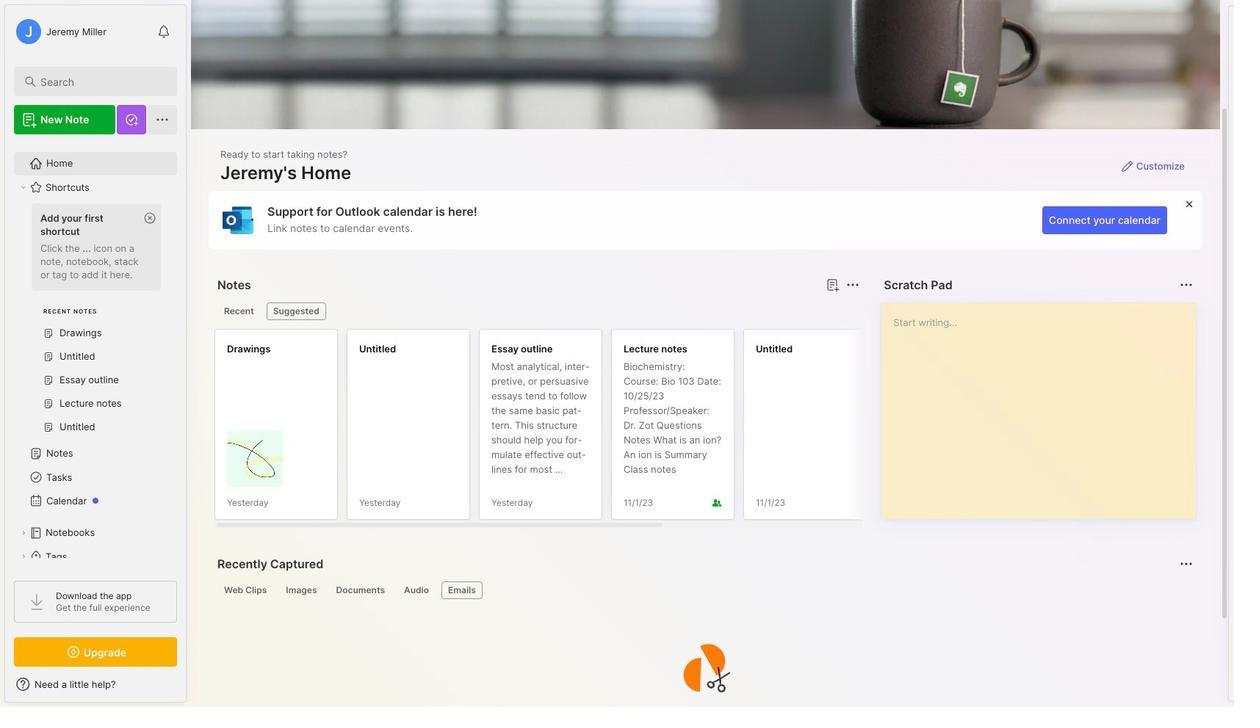 Task type: describe. For each thing, give the bounding box(es) containing it.
none search field inside 'main' element
[[40, 73, 164, 90]]

2 more actions field from the left
[[1176, 275, 1197, 295]]

2 tab list from the top
[[218, 582, 1191, 600]]

Start writing… text field
[[894, 303, 1196, 508]]

WHAT'S NEW field
[[5, 673, 186, 697]]

expand notebooks image
[[19, 529, 28, 538]]

click to collapse image
[[186, 680, 197, 698]]

main element
[[0, 0, 191, 708]]

group inside tree
[[14, 199, 168, 448]]

more actions image for 2nd more actions field from the right
[[845, 276, 862, 294]]



Task type: locate. For each thing, give the bounding box(es) containing it.
Account field
[[14, 17, 107, 46]]

tree inside 'main' element
[[5, 143, 186, 625]]

expand tags image
[[19, 553, 28, 561]]

1 horizontal spatial more actions field
[[1176, 275, 1197, 295]]

More actions field
[[843, 275, 864, 295], [1176, 275, 1197, 295]]

tab list
[[218, 303, 858, 320], [218, 582, 1191, 600]]

more actions image for first more actions field from right
[[1178, 276, 1196, 294]]

2 more actions image from the left
[[1178, 276, 1196, 294]]

None search field
[[40, 73, 164, 90]]

Search text field
[[40, 75, 164, 89]]

thumbnail image
[[227, 431, 283, 487]]

1 horizontal spatial more actions image
[[1178, 276, 1196, 294]]

1 vertical spatial tab list
[[218, 582, 1191, 600]]

row group
[[215, 329, 1140, 529]]

1 tab list from the top
[[218, 303, 858, 320]]

tab
[[218, 303, 261, 320], [267, 303, 326, 320], [218, 582, 274, 600], [279, 582, 324, 600], [330, 582, 392, 600], [398, 582, 436, 600], [442, 582, 483, 600]]

tree
[[5, 143, 186, 625]]

0 vertical spatial tab list
[[218, 303, 858, 320]]

0 horizontal spatial more actions field
[[843, 275, 864, 295]]

1 more actions field from the left
[[843, 275, 864, 295]]

0 horizontal spatial more actions image
[[845, 276, 862, 294]]

more actions image
[[845, 276, 862, 294], [1178, 276, 1196, 294]]

1 more actions image from the left
[[845, 276, 862, 294]]

group
[[14, 199, 168, 448]]



Task type: vqa. For each thing, say whether or not it's contained in the screenshot.
search field in MAIN element
yes



